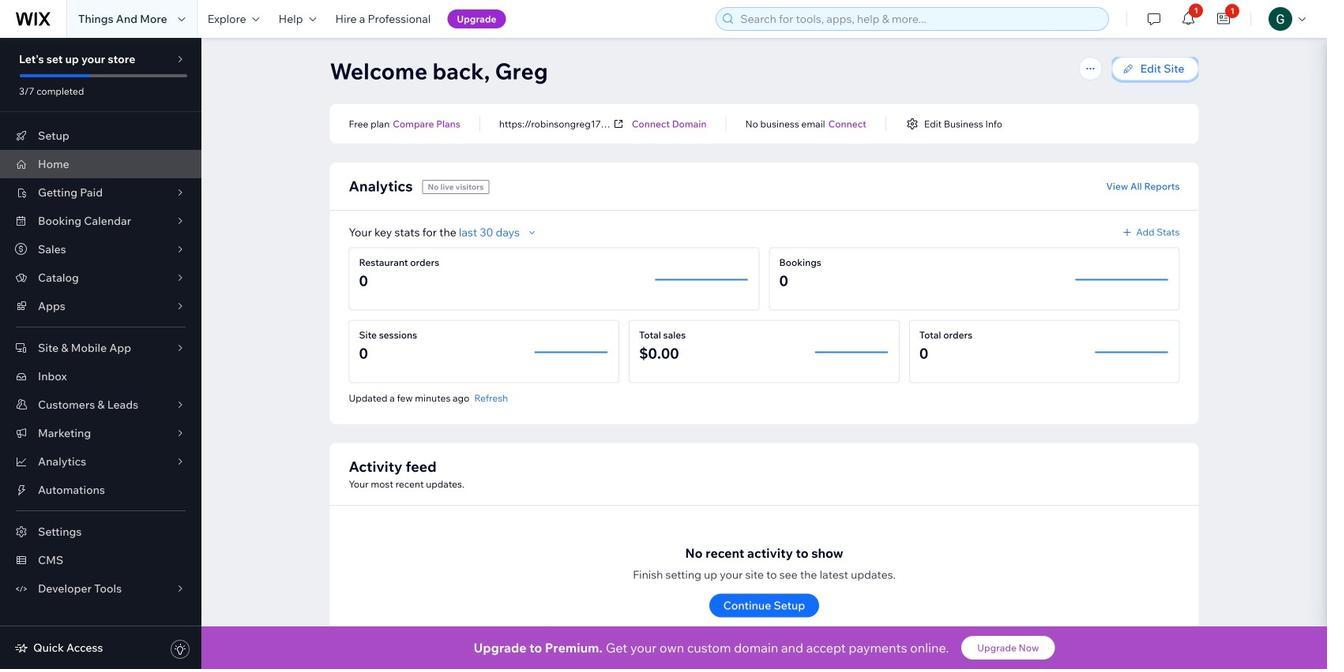 Task type: describe. For each thing, give the bounding box(es) containing it.
sidebar element
[[0, 38, 201, 670]]

Search for tools, apps, help & more... field
[[736, 8, 1104, 30]]



Task type: vqa. For each thing, say whether or not it's contained in the screenshot.
AND to the left
no



